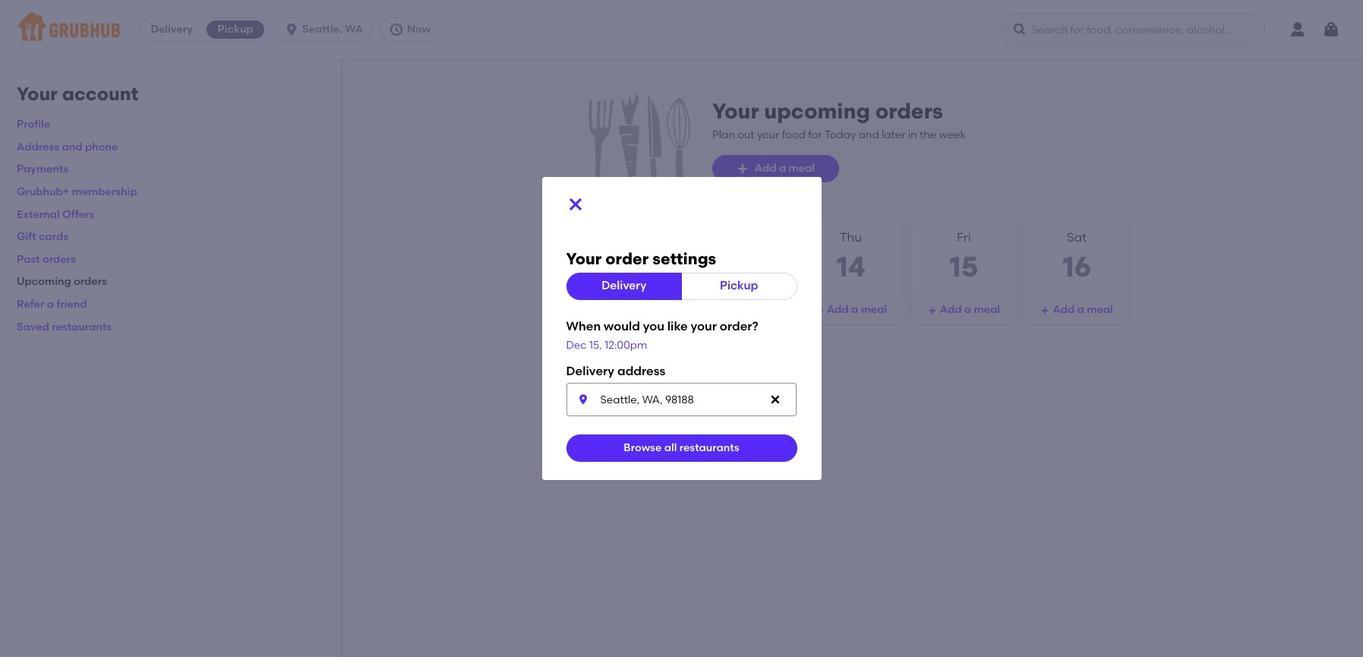 Task type: vqa. For each thing, say whether or not it's contained in the screenshot.
Dessert,
no



Task type: describe. For each thing, give the bounding box(es) containing it.
your upcoming orders plan out your food for today and later in the week
[[712, 98, 966, 141]]

account
[[62, 83, 138, 105]]

delivery address
[[566, 364, 666, 378]]

browse all restaurants button
[[566, 435, 797, 462]]

seattle, wa
[[302, 23, 363, 36]]

browse all restaurants
[[624, 441, 740, 454]]

like
[[667, 319, 688, 333]]

grubhub+ membership
[[17, 185, 137, 198]]

upcoming
[[764, 98, 870, 124]]

order?
[[720, 319, 759, 333]]

thu 14
[[837, 230, 865, 283]]

past
[[17, 253, 40, 266]]

sat 16
[[1063, 230, 1091, 283]]

membership
[[72, 185, 137, 198]]

gift
[[17, 230, 36, 243]]

15
[[950, 250, 978, 283]]

add a meal button down 14
[[799, 296, 903, 324]]

16
[[1063, 250, 1091, 283]]

week
[[939, 128, 966, 141]]

a down 16
[[1077, 303, 1085, 316]]

add a meal button down food on the top of page
[[712, 155, 839, 182]]

plan
[[712, 128, 735, 141]]

a down "15"
[[964, 303, 972, 316]]

svg image for add a meal
[[1041, 306, 1050, 315]]

order
[[606, 249, 649, 268]]

your inside your upcoming orders plan out your food for today and later in the week
[[757, 128, 780, 141]]

external
[[17, 208, 60, 221]]

address and phone link
[[17, 140, 118, 153]]

out
[[738, 128, 755, 141]]

your order settings
[[566, 249, 716, 268]]

meal up the you
[[635, 303, 661, 316]]

your for order
[[566, 249, 602, 268]]

svg image for now
[[389, 22, 404, 37]]

now
[[407, 23, 431, 36]]

would
[[604, 319, 640, 333]]

thu
[[840, 230, 862, 245]]

a down food on the top of page
[[779, 162, 786, 175]]

your account
[[17, 83, 138, 105]]

for
[[808, 128, 822, 141]]

gift cards
[[17, 230, 68, 243]]

0 vertical spatial restaurants
[[52, 320, 112, 333]]

Search Address search field
[[566, 383, 796, 416]]

add a meal down 14
[[827, 303, 887, 316]]

a up would
[[625, 303, 632, 316]]

saved restaurants link
[[17, 320, 112, 333]]

add a meal up would
[[601, 303, 661, 316]]

add a meal up order?
[[714, 303, 774, 316]]

payments
[[17, 163, 69, 176]]

add a meal button down "15"
[[912, 296, 1016, 324]]

past orders
[[17, 253, 76, 266]]

main navigation navigation
[[0, 0, 1363, 59]]

meal up order?
[[748, 303, 774, 316]]

offers
[[62, 208, 94, 221]]

add for "add a meal" button under food on the top of page
[[755, 162, 777, 175]]

a right refer
[[47, 298, 54, 311]]

all
[[664, 441, 677, 454]]

dec 15, 12:00pm link
[[566, 339, 647, 352]]

today
[[825, 128, 856, 141]]

address and phone
[[17, 140, 118, 153]]

0 horizontal spatial and
[[62, 140, 82, 153]]

saved restaurants
[[17, 320, 112, 333]]

fri
[[957, 230, 971, 245]]

payments link
[[17, 163, 69, 176]]

seattle, wa button
[[274, 17, 379, 42]]

12:00pm
[[605, 339, 647, 352]]

grubhub+
[[17, 185, 69, 198]]

15,
[[589, 339, 602, 352]]

refer a friend
[[17, 298, 87, 311]]

meal for "add a meal" button under food on the top of page
[[789, 162, 815, 175]]

add for "add a meal" button below "15"
[[940, 303, 962, 316]]

gift cards link
[[17, 230, 68, 243]]

restaurants inside button
[[680, 441, 740, 454]]

0 horizontal spatial delivery button
[[140, 17, 204, 42]]

13
[[723, 250, 753, 283]]



Task type: locate. For each thing, give the bounding box(es) containing it.
dec
[[566, 339, 587, 352]]

restaurants down friend
[[52, 320, 112, 333]]

pickup button inside main navigation navigation
[[204, 17, 267, 42]]

a
[[779, 162, 786, 175], [47, 298, 54, 311], [625, 303, 632, 316], [738, 303, 745, 316], [851, 303, 858, 316], [964, 303, 972, 316], [1077, 303, 1085, 316]]

svg image
[[1322, 21, 1341, 39], [389, 22, 404, 37], [1041, 306, 1050, 315]]

in
[[908, 128, 917, 141]]

orders for past orders
[[42, 253, 76, 266]]

add a meal
[[755, 162, 815, 175], [601, 303, 661, 316], [714, 303, 774, 316], [827, 303, 887, 316], [940, 303, 1000, 316], [1053, 303, 1113, 316]]

1 vertical spatial delivery
[[602, 279, 647, 292]]

1 horizontal spatial svg image
[[1041, 306, 1050, 315]]

orders
[[875, 98, 943, 124], [42, 253, 76, 266], [74, 275, 107, 288]]

orders up upcoming orders
[[42, 253, 76, 266]]

1 horizontal spatial restaurants
[[680, 441, 740, 454]]

your inside when would you like your order? dec 15, 12:00pm
[[691, 319, 717, 333]]

2 horizontal spatial your
[[712, 98, 759, 124]]

your
[[17, 83, 58, 105], [712, 98, 759, 124], [566, 249, 602, 268]]

delivery
[[151, 23, 193, 36], [602, 279, 647, 292]]

svg image inside seattle, wa 'button'
[[284, 22, 299, 37]]

1 vertical spatial restaurants
[[680, 441, 740, 454]]

add a meal down "15"
[[940, 303, 1000, 316]]

add a meal button down 13
[[686, 296, 790, 324]]

1 horizontal spatial your
[[757, 128, 780, 141]]

orders up friend
[[74, 275, 107, 288]]

refer a friend link
[[17, 298, 87, 311]]

0 horizontal spatial restaurants
[[52, 320, 112, 333]]

profile
[[17, 118, 50, 131]]

add
[[755, 162, 777, 175], [601, 303, 623, 316], [714, 303, 736, 316], [827, 303, 849, 316], [940, 303, 962, 316], [1053, 303, 1075, 316]]

your for account
[[17, 83, 58, 105]]

your up profile
[[17, 83, 58, 105]]

upcoming orders
[[17, 275, 107, 288]]

meal for "add a meal" button under 14
[[861, 303, 887, 316]]

0 vertical spatial orders
[[875, 98, 943, 124]]

external offers link
[[17, 208, 94, 221]]

external offers
[[17, 208, 94, 221]]

meal for "add a meal" button below 16
[[1087, 303, 1113, 316]]

saved
[[17, 320, 49, 333]]

1 horizontal spatial pickup button
[[681, 273, 797, 300]]

0 horizontal spatial your
[[17, 83, 58, 105]]

pickup button
[[204, 17, 267, 42], [681, 273, 797, 300]]

meal down 14
[[861, 303, 887, 316]]

2 vertical spatial orders
[[74, 275, 107, 288]]

add a meal button down 16
[[1025, 296, 1129, 324]]

0 vertical spatial pickup
[[218, 23, 253, 36]]

1 horizontal spatial delivery
[[602, 279, 647, 292]]

1 vertical spatial delivery button
[[566, 273, 682, 300]]

add a meal button up 12:00pm
[[573, 296, 677, 324]]

later
[[882, 128, 906, 141]]

delivery
[[566, 364, 615, 378]]

when
[[566, 319, 601, 333]]

now button
[[379, 17, 447, 42]]

14
[[837, 250, 865, 283]]

when would you like your order? dec 15, 12:00pm
[[566, 319, 759, 352]]

your left "12"
[[566, 249, 602, 268]]

sat
[[1067, 230, 1087, 245]]

pickup button for the leftmost delivery button
[[204, 17, 267, 42]]

1 horizontal spatial delivery button
[[566, 273, 682, 300]]

a down 14
[[851, 303, 858, 316]]

meal down food on the top of page
[[789, 162, 815, 175]]

orders up 'in'
[[875, 98, 943, 124]]

settings
[[653, 249, 716, 268]]

address
[[617, 364, 666, 378]]

address
[[17, 140, 59, 153]]

pickup
[[218, 23, 253, 36], [720, 279, 758, 292]]

add a meal down food on the top of page
[[755, 162, 815, 175]]

delivery button
[[140, 17, 204, 42], [566, 273, 682, 300]]

delivery inside main navigation navigation
[[151, 23, 193, 36]]

0 horizontal spatial pickup button
[[204, 17, 267, 42]]

a up order?
[[738, 303, 745, 316]]

seattle,
[[302, 23, 342, 36]]

1 vertical spatial pickup button
[[681, 273, 797, 300]]

0 horizontal spatial delivery
[[151, 23, 193, 36]]

add a meal button
[[712, 155, 839, 182], [573, 296, 677, 324], [686, 296, 790, 324], [799, 296, 903, 324], [912, 296, 1016, 324], [1025, 296, 1129, 324]]

orders for upcoming orders
[[74, 275, 107, 288]]

your inside your upcoming orders plan out your food for today and later in the week
[[712, 98, 759, 124]]

restaurants right "all"
[[680, 441, 740, 454]]

0 horizontal spatial svg image
[[389, 22, 404, 37]]

you
[[643, 319, 665, 333]]

2 horizontal spatial svg image
[[1322, 21, 1341, 39]]

1 vertical spatial your
[[691, 319, 717, 333]]

cards
[[39, 230, 68, 243]]

upcoming orders link
[[17, 275, 107, 288]]

0 vertical spatial pickup button
[[204, 17, 267, 42]]

1 horizontal spatial your
[[566, 249, 602, 268]]

the
[[920, 128, 937, 141]]

0 vertical spatial delivery
[[151, 23, 193, 36]]

and
[[859, 128, 879, 141], [62, 140, 82, 153]]

1 horizontal spatial and
[[859, 128, 879, 141]]

0 horizontal spatial your
[[691, 319, 717, 333]]

and left phone
[[62, 140, 82, 153]]

1 horizontal spatial pickup
[[720, 279, 758, 292]]

upcoming
[[17, 275, 71, 288]]

meal down "15"
[[974, 303, 1000, 316]]

add for "add a meal" button under 14
[[827, 303, 849, 316]]

restaurants
[[52, 320, 112, 333], [680, 441, 740, 454]]

past orders link
[[17, 253, 76, 266]]

phone
[[85, 140, 118, 153]]

and left later
[[859, 128, 879, 141]]

fri 15
[[950, 230, 978, 283]]

0 horizontal spatial pickup
[[218, 23, 253, 36]]

pickup button for the bottommost delivery button
[[681, 273, 797, 300]]

orders inside your upcoming orders plan out your food for today and later in the week
[[875, 98, 943, 124]]

your for upcoming
[[712, 98, 759, 124]]

add a meal down 16
[[1053, 303, 1113, 316]]

profile link
[[17, 118, 50, 131]]

svg image inside now 'button'
[[389, 22, 404, 37]]

1 vertical spatial pickup
[[720, 279, 758, 292]]

your right like
[[691, 319, 717, 333]]

and inside your upcoming orders plan out your food for today and later in the week
[[859, 128, 879, 141]]

meal
[[789, 162, 815, 175], [635, 303, 661, 316], [748, 303, 774, 316], [861, 303, 887, 316], [974, 303, 1000, 316], [1087, 303, 1113, 316]]

meal down 16
[[1087, 303, 1113, 316]]

browse
[[624, 441, 662, 454]]

12
[[611, 250, 639, 283]]

wa
[[345, 23, 363, 36]]

friend
[[56, 298, 87, 311]]

your right 'out'
[[757, 128, 780, 141]]

pickup inside main navigation navigation
[[218, 23, 253, 36]]

0 vertical spatial delivery button
[[140, 17, 204, 42]]

refer
[[17, 298, 44, 311]]

grubhub+ membership link
[[17, 185, 137, 198]]

your up 'out'
[[712, 98, 759, 124]]

1 vertical spatial orders
[[42, 253, 76, 266]]

0 vertical spatial your
[[757, 128, 780, 141]]

your
[[757, 128, 780, 141], [691, 319, 717, 333]]

add for "add a meal" button below 16
[[1053, 303, 1075, 316]]

meal for "add a meal" button below "15"
[[974, 303, 1000, 316]]

svg image
[[284, 22, 299, 37], [1012, 22, 1028, 37], [737, 163, 749, 175], [566, 195, 584, 213], [815, 306, 824, 315], [928, 306, 937, 315], [577, 394, 589, 406], [769, 394, 781, 406]]

food
[[782, 128, 806, 141]]



